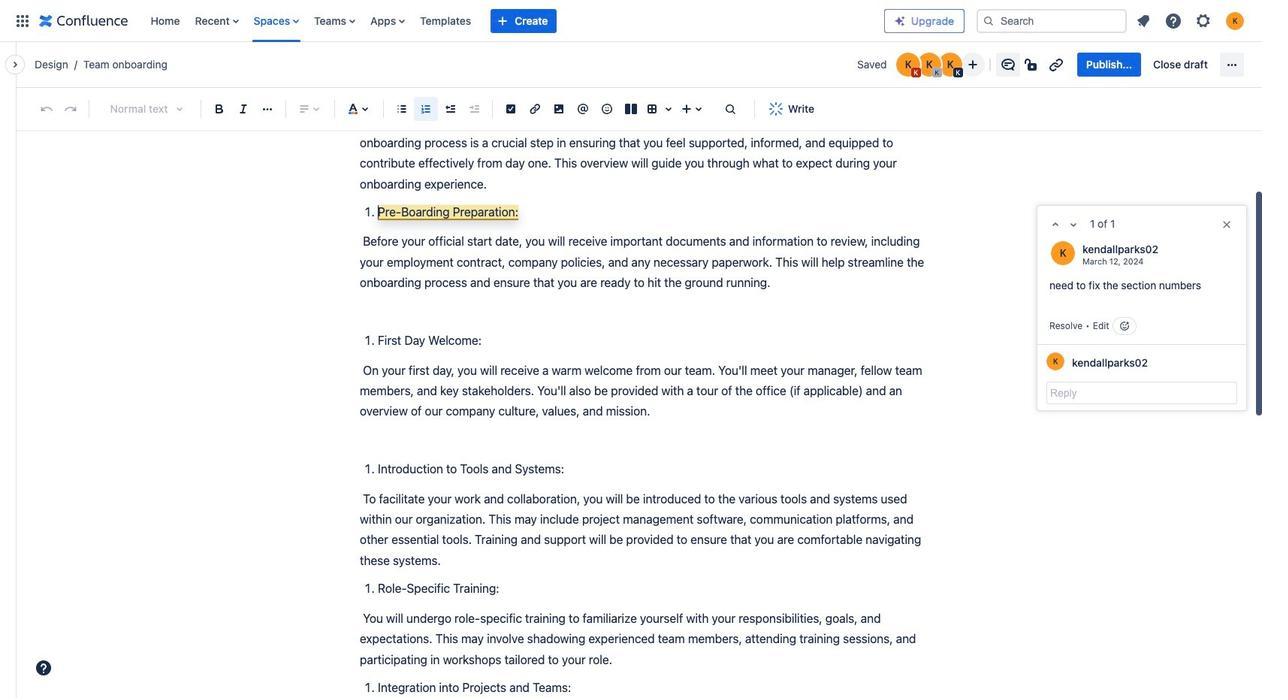 Task type: vqa. For each thing, say whether or not it's contained in the screenshot.
Add reaction icon
no



Task type: locate. For each thing, give the bounding box(es) containing it.
emoji : image
[[598, 100, 616, 118]]

list for premium image
[[1130, 7, 1253, 34]]

settings icon image
[[1195, 12, 1213, 30]]

confluence image
[[39, 12, 128, 30], [39, 12, 128, 30]]

bold ⌘b image
[[210, 100, 228, 118]]

Search field
[[977, 9, 1127, 33]]

global element
[[9, 0, 885, 42]]

Reply field
[[1047, 382, 1238, 404]]

list
[[143, 0, 885, 42], [1130, 7, 1253, 34]]

group
[[1077, 53, 1217, 77]]

add image, video, or file image
[[550, 100, 568, 118]]

banner
[[0, 0, 1263, 42]]

appswitcher icon image
[[14, 12, 32, 30]]

table ⇧⌥t image
[[643, 100, 661, 118]]

no restrictions image
[[1023, 56, 1041, 74]]

italic ⌘i image
[[234, 100, 253, 118]]

search image
[[983, 15, 995, 27]]

avatar group element
[[895, 51, 964, 78]]

help icon image
[[1165, 12, 1183, 30]]

Main content area, start typing to enter text. text field
[[360, 112, 931, 698]]

invite to edit image
[[964, 56, 982, 74]]

bullet list ⌘⇧8 image
[[393, 100, 411, 118]]

table size image
[[660, 100, 678, 118]]

more information about kendallparks02 image
[[1050, 240, 1077, 267]]

editable content region
[[336, 0, 1247, 698]]

comment by kendallparks02 comment
[[1038, 230, 1247, 344]]

list for "appswitcher icon"
[[143, 0, 885, 42]]

0 horizontal spatial list
[[143, 0, 885, 42]]

copy link to comment image
[[1142, 255, 1154, 267]]

1 horizontal spatial list
[[1130, 7, 1253, 34]]

action item [] image
[[502, 100, 520, 118]]

outdent ⇧tab image
[[441, 100, 459, 118]]

close icon image
[[1221, 219, 1233, 231]]

more image
[[1223, 56, 1241, 74]]

expand sidebar image
[[0, 50, 33, 80]]

None search field
[[977, 9, 1127, 33]]



Task type: describe. For each thing, give the bounding box(es) containing it.
link ⌘k image
[[526, 100, 544, 118]]

layouts image
[[622, 100, 640, 118]]

list formating group
[[390, 97, 486, 121]]

numbered list ⌘⇧7 image
[[417, 100, 435, 118]]

premium image
[[894, 15, 906, 27]]

next comment image
[[1065, 216, 1083, 234]]

find and replace image
[[721, 100, 739, 118]]

more formatting image
[[259, 100, 277, 118]]

comment icon image
[[999, 56, 1017, 74]]

your profile and preferences image
[[1226, 12, 1244, 30]]

copy link image
[[1047, 56, 1065, 74]]

text formatting group
[[207, 97, 280, 121]]

notification icon image
[[1135, 12, 1153, 30]]

mention @ image
[[574, 100, 592, 118]]

previous comment image
[[1047, 216, 1065, 234]]



